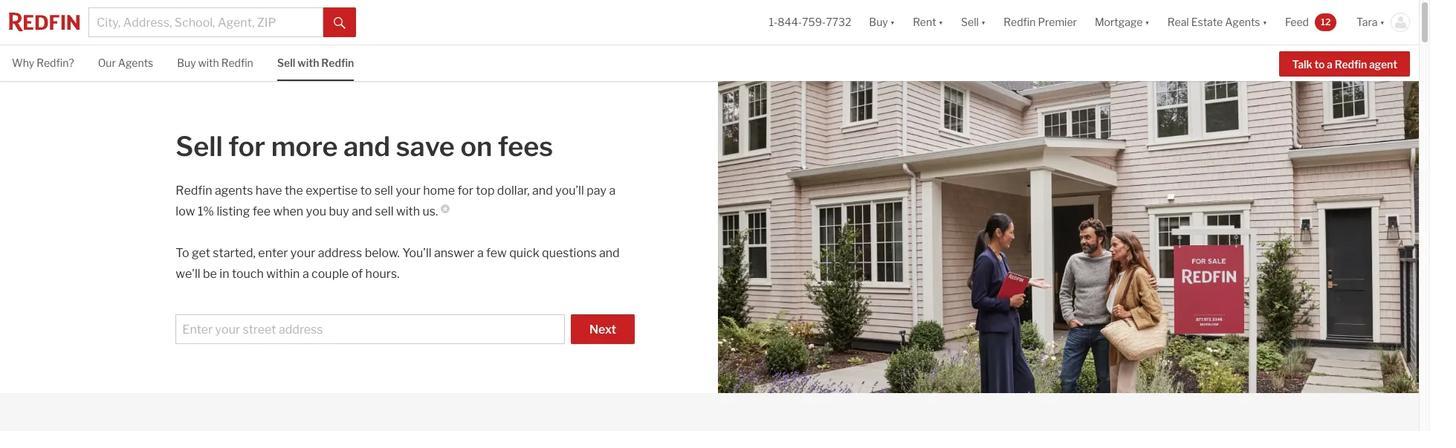 Task type: describe. For each thing, give the bounding box(es) containing it.
with for sell
[[298, 56, 319, 69]]

real estate agents ▾ button
[[1159, 0, 1276, 45]]

12
[[1321, 16, 1331, 27]]

your inside redfin agents have the expertise to sell your home for top dollar, and you'll pay a low 1% listing fee when you buy and sell with us.
[[396, 184, 421, 198]]

pay
[[587, 184, 607, 198]]

sell with redfin
[[277, 56, 354, 69]]

with for buy
[[198, 56, 219, 69]]

talk to a redfin agent
[[1292, 58, 1397, 70]]

buy with redfin
[[177, 56, 253, 69]]

next button
[[571, 314, 635, 344]]

▾ for tara ▾
[[1380, 16, 1385, 29]]

buy ▾ button
[[869, 0, 895, 45]]

sell with redfin link
[[277, 45, 354, 79]]

premier
[[1038, 16, 1077, 29]]

agent
[[1369, 58, 1397, 70]]

a left few
[[477, 246, 484, 260]]

rent
[[913, 16, 936, 29]]

redfin premier
[[1004, 16, 1077, 29]]

759-
[[802, 16, 826, 29]]

mortgage
[[1095, 16, 1143, 29]]

few
[[486, 246, 507, 260]]

▾ for mortgage ▾
[[1145, 16, 1150, 29]]

expertise
[[306, 184, 358, 198]]

and left you'll
[[532, 184, 553, 198]]

1%
[[198, 204, 214, 219]]

buy for buy ▾
[[869, 16, 888, 29]]

home
[[423, 184, 455, 198]]

why redfin?
[[12, 56, 74, 69]]

started,
[[213, 246, 256, 260]]

our agents link
[[98, 45, 153, 79]]

get
[[192, 246, 210, 260]]

sell for sell with redfin
[[277, 56, 295, 69]]

more
[[271, 130, 338, 163]]

tara ▾
[[1357, 16, 1385, 29]]

sell for more and save on fees
[[176, 130, 553, 163]]

answer
[[434, 246, 475, 260]]

why redfin? link
[[12, 45, 74, 79]]

quick
[[509, 246, 539, 260]]

rent ▾ button
[[913, 0, 943, 45]]

redfin inside redfin agents have the expertise to sell your home for top dollar, and you'll pay a low 1% listing fee when you buy and sell with us.
[[176, 184, 212, 198]]

we'll
[[176, 267, 200, 281]]

questions
[[542, 246, 597, 260]]

sell ▾ button
[[952, 0, 995, 45]]

mortgage ▾ button
[[1086, 0, 1159, 45]]

us.
[[423, 204, 438, 219]]

sell for sell ▾
[[961, 16, 979, 29]]

top
[[476, 184, 495, 198]]

a inside button
[[1327, 58, 1333, 70]]

▾ for sell ▾
[[981, 16, 986, 29]]

redfin premier button
[[995, 0, 1086, 45]]

you
[[306, 204, 326, 219]]

redfin agents have the expertise to sell your home for top dollar, and you'll pay a low 1% listing fee when you buy and sell with us.
[[176, 184, 616, 219]]

1-844-759-7732
[[769, 16, 851, 29]]

to inside redfin agents have the expertise to sell your home for top dollar, and you'll pay a low 1% listing fee when you buy and sell with us.
[[360, 184, 372, 198]]

agents
[[215, 184, 253, 198]]

to inside button
[[1315, 58, 1325, 70]]

a right within in the left bottom of the page
[[302, 267, 309, 281]]

the
[[285, 184, 303, 198]]

to get started, enter your address below. you'll answer a few quick questions and we'll be in touch within a couple of hours.
[[176, 246, 620, 281]]

real estate agents ▾ link
[[1168, 0, 1267, 45]]

sell for sell for more and save on fees
[[176, 130, 223, 163]]

below.
[[365, 246, 400, 260]]

tara
[[1357, 16, 1378, 29]]

redfin left agent
[[1335, 58, 1367, 70]]

0 horizontal spatial for
[[228, 130, 265, 163]]

feed
[[1285, 16, 1309, 29]]

redfin?
[[37, 56, 74, 69]]



Task type: locate. For each thing, give the bounding box(es) containing it.
844-
[[778, 16, 802, 29]]

1 horizontal spatial buy
[[869, 16, 888, 29]]

7732
[[826, 16, 851, 29]]

2 ▾ from the left
[[939, 16, 943, 29]]

buy for buy with redfin
[[177, 56, 196, 69]]

▾ for rent ▾
[[939, 16, 943, 29]]

4 ▾ from the left
[[1145, 16, 1150, 29]]

be
[[203, 267, 217, 281]]

1 horizontal spatial agents
[[1225, 16, 1260, 29]]

▾ left rent
[[890, 16, 895, 29]]

mortgage ▾ button
[[1095, 0, 1150, 45]]

for up 'agents'
[[228, 130, 265, 163]]

your inside the to get started, enter your address below. you'll answer a few quick questions and we'll be in touch within a couple of hours.
[[291, 246, 315, 260]]

sell up 'agents'
[[176, 130, 223, 163]]

buy right 7732
[[869, 16, 888, 29]]

0 vertical spatial for
[[228, 130, 265, 163]]

1 horizontal spatial to
[[1315, 58, 1325, 70]]

rent ▾
[[913, 16, 943, 29]]

0 horizontal spatial sell
[[176, 130, 223, 163]]

sell right buy with redfin at the top left of the page
[[277, 56, 295, 69]]

your
[[396, 184, 421, 198], [291, 246, 315, 260]]

when
[[273, 204, 303, 219]]

redfin
[[1004, 16, 1036, 29], [221, 56, 253, 69], [321, 56, 354, 69], [1335, 58, 1367, 70], [176, 184, 212, 198]]

to right expertise
[[360, 184, 372, 198]]

you'll
[[402, 246, 432, 260]]

to right talk
[[1315, 58, 1325, 70]]

for
[[228, 130, 265, 163], [457, 184, 473, 198]]

agents right the estate
[[1225, 16, 1260, 29]]

sell ▾ button
[[961, 0, 986, 45]]

▾ right mortgage
[[1145, 16, 1150, 29]]

▾ for buy ▾
[[890, 16, 895, 29]]

buy ▾
[[869, 16, 895, 29]]

enter
[[258, 246, 288, 260]]

2 horizontal spatial with
[[396, 204, 420, 219]]

and up expertise
[[343, 130, 390, 163]]

disclaimer image
[[441, 204, 450, 213]]

talk
[[1292, 58, 1312, 70]]

0 horizontal spatial agents
[[118, 56, 153, 69]]

0 vertical spatial buy
[[869, 16, 888, 29]]

buy ▾ button
[[860, 0, 904, 45]]

and right buy on the left of the page
[[352, 204, 372, 219]]

low
[[176, 204, 195, 219]]

why
[[12, 56, 34, 69]]

couple
[[312, 267, 349, 281]]

on
[[460, 130, 492, 163]]

your up within in the left bottom of the page
[[291, 246, 315, 260]]

5 ▾ from the left
[[1263, 16, 1267, 29]]

1 horizontal spatial sell
[[277, 56, 295, 69]]

sell up below.
[[375, 204, 394, 219]]

hours.
[[365, 267, 400, 281]]

dollar,
[[497, 184, 530, 198]]

buy
[[869, 16, 888, 29], [177, 56, 196, 69]]

1 vertical spatial your
[[291, 246, 315, 260]]

sell ▾
[[961, 16, 986, 29]]

buy with redfin link
[[177, 45, 253, 79]]

a right talk
[[1327, 58, 1333, 70]]

0 horizontal spatial buy
[[177, 56, 196, 69]]

to
[[176, 246, 189, 260]]

listing
[[217, 204, 250, 219]]

▾ right rent
[[939, 16, 943, 29]]

with inside redfin agents have the expertise to sell your home for top dollar, and you'll pay a low 1% listing fee when you buy and sell with us.
[[396, 204, 420, 219]]

0 vertical spatial your
[[396, 184, 421, 198]]

for left top
[[457, 184, 473, 198]]

Enter your street address search field
[[176, 314, 565, 344]]

talk to a redfin agent button
[[1280, 51, 1410, 76]]

and right questions
[[599, 246, 620, 260]]

0 horizontal spatial with
[[198, 56, 219, 69]]

and
[[343, 130, 390, 163], [532, 184, 553, 198], [352, 204, 372, 219], [599, 246, 620, 260]]

of
[[351, 267, 363, 281]]

0 horizontal spatial to
[[360, 184, 372, 198]]

estate
[[1191, 16, 1223, 29]]

3 ▾ from the left
[[981, 16, 986, 29]]

▾ left feed on the right of page
[[1263, 16, 1267, 29]]

1 vertical spatial to
[[360, 184, 372, 198]]

rent ▾ button
[[904, 0, 952, 45]]

fee
[[253, 204, 271, 219]]

0 vertical spatial sell
[[374, 184, 393, 198]]

and inside the to get started, enter your address below. you'll answer a few quick questions and we'll be in touch within a couple of hours.
[[599, 246, 620, 260]]

in
[[220, 267, 229, 281]]

sell down sell for more and save on fees
[[374, 184, 393, 198]]

next
[[590, 323, 616, 337]]

City, Address, School, Agent, ZIP search field
[[88, 7, 323, 37]]

1 ▾ from the left
[[890, 16, 895, 29]]

sell right rent ▾
[[961, 16, 979, 29]]

you'll
[[555, 184, 584, 198]]

redfin down submit search icon
[[321, 56, 354, 69]]

real
[[1168, 16, 1189, 29]]

1-
[[769, 16, 778, 29]]

1 vertical spatial sell
[[277, 56, 295, 69]]

mortgage ▾
[[1095, 16, 1150, 29]]

sell inside dropdown button
[[961, 16, 979, 29]]

▾ right rent ▾
[[981, 16, 986, 29]]

to
[[1315, 58, 1325, 70], [360, 184, 372, 198]]

1 vertical spatial agents
[[118, 56, 153, 69]]

▾ right the tara at top
[[1380, 16, 1385, 29]]

1 vertical spatial for
[[457, 184, 473, 198]]

agents right "our"
[[118, 56, 153, 69]]

an agent with customers in front of a redfin listing sign image
[[718, 81, 1419, 393]]

fees
[[498, 130, 553, 163]]

0 vertical spatial to
[[1315, 58, 1325, 70]]

a right pay
[[609, 184, 616, 198]]

0 vertical spatial sell
[[961, 16, 979, 29]]

your left home
[[396, 184, 421, 198]]

agents inside dropdown button
[[1225, 16, 1260, 29]]

our agents
[[98, 56, 153, 69]]

touch
[[232, 267, 264, 281]]

with
[[198, 56, 219, 69], [298, 56, 319, 69], [396, 204, 420, 219]]

0 vertical spatial agents
[[1225, 16, 1260, 29]]

redfin down city, address, school, agent, zip search field
[[221, 56, 253, 69]]

redfin up low
[[176, 184, 212, 198]]

real estate agents ▾
[[1168, 16, 1267, 29]]

agents
[[1225, 16, 1260, 29], [118, 56, 153, 69]]

save
[[396, 130, 455, 163]]

0 horizontal spatial your
[[291, 246, 315, 260]]

for inside redfin agents have the expertise to sell your home for top dollar, and you'll pay a low 1% listing fee when you buy and sell with us.
[[457, 184, 473, 198]]

have
[[256, 184, 282, 198]]

buy
[[329, 204, 349, 219]]

sell
[[961, 16, 979, 29], [277, 56, 295, 69], [176, 130, 223, 163]]

1-844-759-7732 link
[[769, 16, 851, 29]]

1 vertical spatial sell
[[375, 204, 394, 219]]

2 vertical spatial sell
[[176, 130, 223, 163]]

6 ▾ from the left
[[1380, 16, 1385, 29]]

sell
[[374, 184, 393, 198], [375, 204, 394, 219]]

1 vertical spatial buy
[[177, 56, 196, 69]]

1 horizontal spatial your
[[396, 184, 421, 198]]

buy inside dropdown button
[[869, 16, 888, 29]]

▾
[[890, 16, 895, 29], [939, 16, 943, 29], [981, 16, 986, 29], [1145, 16, 1150, 29], [1263, 16, 1267, 29], [1380, 16, 1385, 29]]

a inside redfin agents have the expertise to sell your home for top dollar, and you'll pay a low 1% listing fee when you buy and sell with us.
[[609, 184, 616, 198]]

submit search image
[[334, 17, 346, 29]]

a
[[1327, 58, 1333, 70], [609, 184, 616, 198], [477, 246, 484, 260], [302, 267, 309, 281]]

within
[[266, 267, 300, 281]]

address
[[318, 246, 362, 260]]

2 horizontal spatial sell
[[961, 16, 979, 29]]

buy down city, address, school, agent, zip search field
[[177, 56, 196, 69]]

1 horizontal spatial for
[[457, 184, 473, 198]]

redfin left premier
[[1004, 16, 1036, 29]]

1 horizontal spatial with
[[298, 56, 319, 69]]

our
[[98, 56, 116, 69]]



Task type: vqa. For each thing, say whether or not it's contained in the screenshot.
Buy ▾ button
yes



